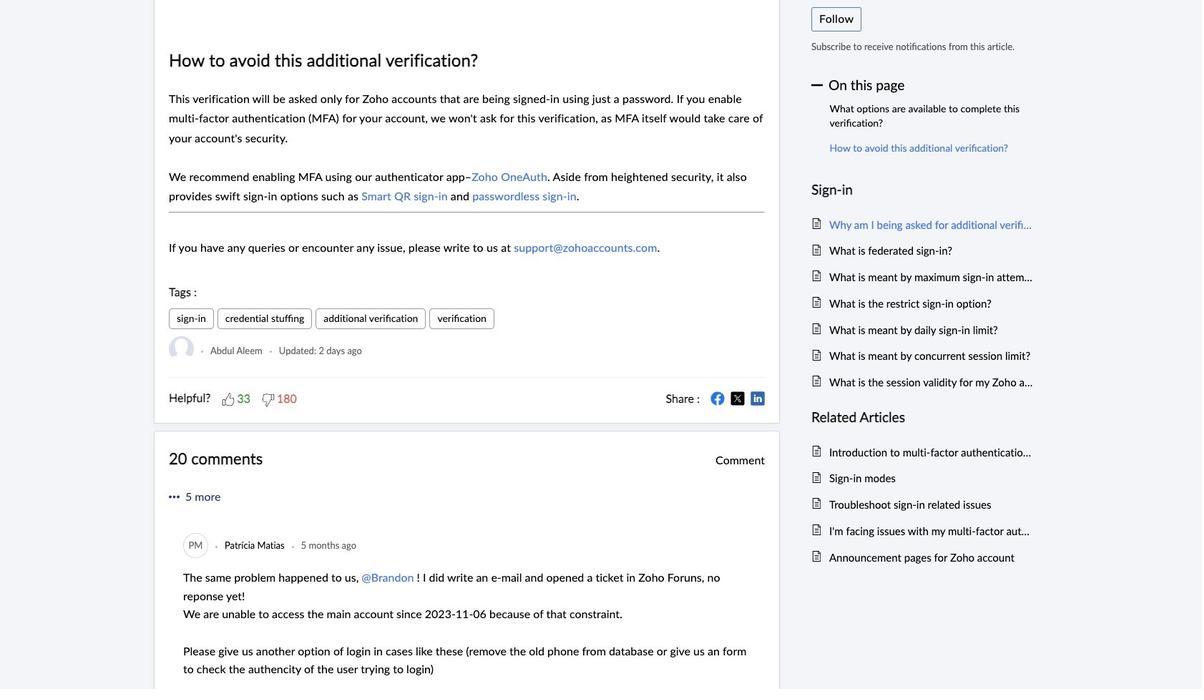 Task type: describe. For each thing, give the bounding box(es) containing it.
twitter image
[[731, 392, 745, 406]]

1 heading from the top
[[812, 179, 1035, 201]]

linkedin image
[[751, 392, 765, 406]]



Task type: vqa. For each thing, say whether or not it's contained in the screenshot.
heading to the bottom
yes



Task type: locate. For each thing, give the bounding box(es) containing it.
1 vertical spatial heading
[[812, 406, 1035, 428]]

0 vertical spatial heading
[[812, 179, 1035, 201]]

facebook image
[[711, 392, 725, 406]]

2 heading from the top
[[812, 406, 1035, 428]]

heading
[[812, 179, 1035, 201], [812, 406, 1035, 428]]



